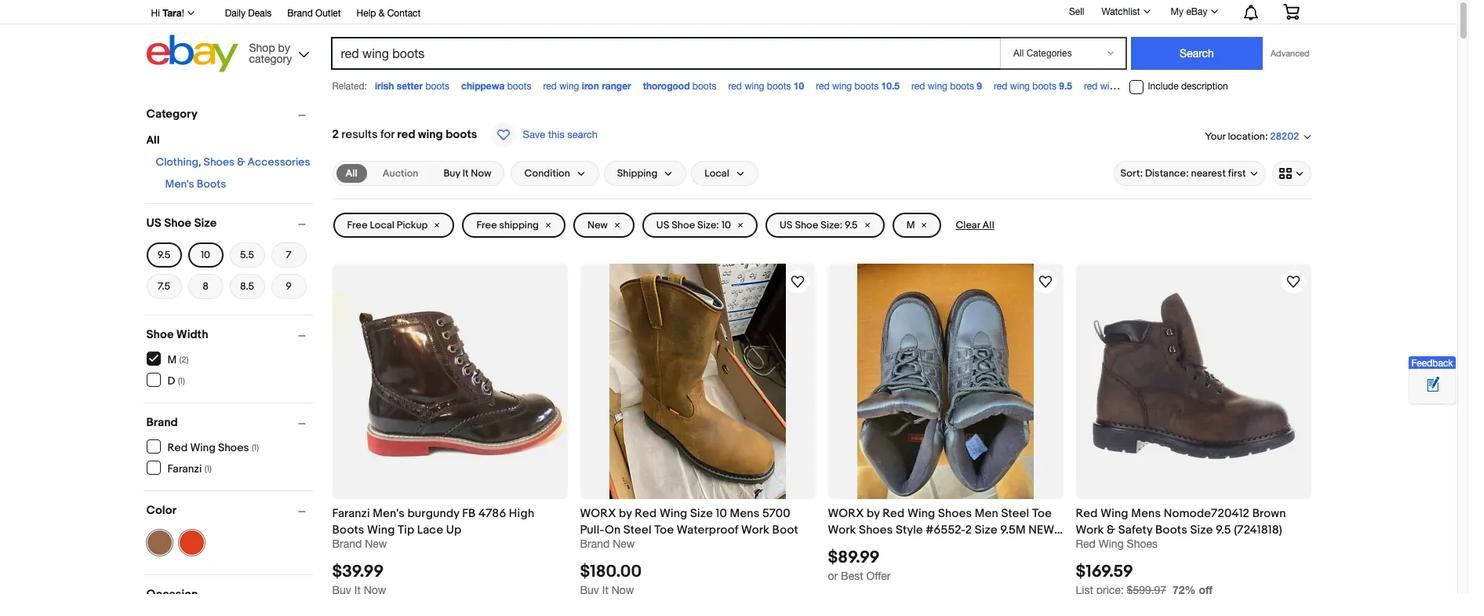 Task type: describe. For each thing, give the bounding box(es) containing it.
0 vertical spatial all
[[146, 133, 160, 147]]

worx by red wing shoes men steel toe work shoes style #6552-2 size 9.5m new box heading
[[828, 506, 1064, 554]]

buy it now link
[[434, 164, 501, 183]]

shop by category banner
[[142, 0, 1312, 76]]

by for shop by category
[[278, 41, 290, 54]]

sort:
[[1121, 167, 1143, 180]]

work inside red wing mens nomode720412 brown work & safety boots size 9.5 (7241818) red wing shoes
[[1076, 523, 1105, 538]]

worx for worx by red wing shoes men steel toe work shoes style #6552-2 size 9.5m new box $89.99 or best offer
[[828, 506, 865, 521]]

shoe width
[[146, 327, 208, 342]]

10 up 8 link
[[201, 249, 210, 261]]

size: for 10
[[698, 219, 720, 232]]

boots inside red wing mens nomode720412 brown work & safety boots size 9.5 (7241818) red wing shoes
[[1156, 523, 1188, 538]]

thorogood
[[643, 80, 690, 92]]

red wing boots 10
[[729, 80, 805, 92]]

faranzi men's  burgundy fb 4786  high boots wing tip lace up image
[[332, 293, 568, 470]]

wing right for
[[418, 127, 443, 142]]

0 horizontal spatial 2
[[332, 127, 339, 142]]

boots for red wing boots 10.5
[[855, 81, 879, 92]]

daily deals link
[[225, 5, 272, 23]]

new link
[[574, 213, 635, 238]]

red wing mens nomode720412 brown work & safety boots size 9.5 (7241818) heading
[[1076, 506, 1287, 538]]

size inside worx by red wing size 10 mens 5700 pull-on steel toe waterproof work boot brand new
[[691, 506, 713, 521]]

include
[[1149, 81, 1179, 92]]

deals
[[248, 8, 272, 19]]

red wing mens nomode720412 brown work & safety boots size 9.5 (7241818) link
[[1076, 505, 1312, 538]]

watchlist
[[1102, 6, 1141, 17]]

clear all
[[956, 219, 995, 232]]

size inside worx by red wing shoes men steel toe work shoes style #6552-2 size 9.5m new box $89.99 or best offer
[[975, 523, 998, 538]]

worx for worx by red wing size 10 mens 5700 pull-on steel toe waterproof work boot brand new
[[580, 506, 617, 521]]

size: for 9.5
[[821, 219, 843, 232]]

sell
[[1070, 6, 1085, 17]]

faranzi men's  burgundy fb 4786  high boots wing tip lace up brand new
[[332, 506, 535, 550]]

wing up faranzi (1)
[[190, 441, 216, 454]]

save
[[523, 129, 546, 140]]

m link
[[893, 213, 942, 238]]

red wing boots 12
[[1085, 80, 1160, 92]]

category
[[146, 107, 198, 122]]

red wing mens nomode720412 brown work & safety boots size 9.5 (7241818) red wing shoes
[[1076, 506, 1287, 550]]

this
[[549, 129, 565, 140]]

offer
[[867, 570, 891, 582]]

results
[[342, 127, 378, 142]]

condition
[[525, 167, 570, 180]]

us shoe size
[[146, 216, 217, 231]]

high
[[509, 506, 535, 521]]

shoes up 'men's boots'
[[204, 155, 235, 169]]

us for us shoe size: 9.5
[[780, 219, 793, 232]]

$169.59
[[1076, 562, 1134, 582]]

shoe for us shoe size: 9.5
[[795, 219, 819, 232]]

free local pickup
[[347, 219, 428, 232]]

$180.00
[[580, 562, 642, 582]]

include description
[[1149, 81, 1229, 92]]

4786
[[479, 506, 506, 521]]

red for ranger
[[543, 81, 557, 92]]

shop
[[249, 41, 275, 54]]

men's boots link
[[165, 177, 226, 191]]

red for 10
[[729, 81, 742, 92]]

it
[[463, 167, 469, 180]]

my ebay
[[1171, 6, 1208, 17]]

watchlist link
[[1094, 2, 1158, 21]]

safety
[[1119, 523, 1153, 538]]

10 inside worx by red wing size 10 mens 5700 pull-on steel toe waterproof work boot brand new
[[716, 506, 727, 521]]

10 left red wing boots 10.5
[[794, 80, 805, 92]]

red for 9.5
[[994, 81, 1008, 92]]

clear all link
[[950, 213, 1001, 238]]

(1) for shoe width
[[178, 376, 185, 386]]

save this search button
[[487, 122, 603, 148]]

free local pickup link
[[333, 213, 455, 238]]

faranzi men's  burgundy fb 4786  high boots wing tip lace up link
[[332, 505, 568, 538]]

us shoe size: 9.5 link
[[766, 213, 885, 238]]

9.5 left m link
[[845, 219, 858, 232]]

toe inside worx by red wing size 10 mens 5700 pull-on steel toe waterproof work boot brand new
[[655, 523, 674, 538]]

faranzi men's  burgundy fb 4786  high boots wing tip lace up heading
[[332, 506, 535, 538]]

wing for 10
[[745, 81, 765, 92]]

new
[[1029, 523, 1055, 538]]

9 link
[[271, 272, 306, 301]]

us shoe size: 10
[[657, 219, 731, 232]]

wing inside worx by red wing shoes men steel toe work shoes style #6552-2 size 9.5m new box $89.99 or best offer
[[908, 506, 936, 521]]

nearest
[[1192, 167, 1226, 180]]

category button
[[146, 107, 313, 122]]

tip
[[398, 523, 415, 538]]

9.5 inside red wing mens nomode720412 brown work & safety boots size 9.5 (7241818) red wing shoes
[[1216, 523, 1232, 538]]

0 vertical spatial 9
[[977, 80, 983, 92]]

m (2)
[[168, 353, 189, 366]]

outlet
[[316, 8, 341, 19]]

color button
[[146, 503, 313, 518]]

red right for
[[397, 127, 416, 142]]

sort: distance: nearest first button
[[1114, 161, 1266, 186]]

0 horizontal spatial boots
[[197, 177, 226, 191]]

boots for red wing boots 9.5
[[1033, 81, 1057, 92]]

advanced link
[[1263, 38, 1310, 69]]

shoes down brand dropdown button
[[218, 441, 249, 454]]

your shopping cart image
[[1283, 4, 1301, 20]]

8.5
[[240, 280, 254, 293]]

your
[[1206, 130, 1226, 143]]

or
[[828, 570, 838, 582]]

2 inside worx by red wing shoes men steel toe work shoes style #6552-2 size 9.5m new box $89.99 or best offer
[[966, 523, 972, 538]]

1 horizontal spatial all
[[346, 167, 358, 180]]

9.5 left red wing boots 12
[[1060, 80, 1073, 92]]

shoe for us shoe size
[[164, 216, 192, 231]]

boots for red wing boots 10
[[767, 81, 791, 92]]

boots for red wing boots 12
[[1123, 81, 1147, 92]]

brand inside account navigation
[[287, 8, 313, 19]]

irish
[[375, 80, 394, 92]]

#6552-
[[926, 523, 966, 538]]

8 link
[[188, 272, 223, 301]]

shipping button
[[604, 161, 687, 186]]

d
[[168, 374, 175, 387]]

us shoe size: 10 link
[[643, 213, 758, 238]]

hi tara !
[[151, 7, 184, 19]]

2 results for red wing boots
[[332, 127, 478, 142]]

shoes left "style"
[[859, 523, 893, 538]]

wing right include
[[1188, 81, 1208, 92]]

size up 10 link
[[194, 216, 217, 231]]

us for us shoe size: 10
[[657, 219, 670, 232]]

& inside help & contact link
[[379, 8, 385, 19]]

setter
[[397, 80, 423, 92]]

men
[[975, 506, 999, 521]]

red for 9
[[912, 81, 925, 92]]

new inside faranzi men's  burgundy fb 4786  high boots wing tip lace up brand new
[[365, 538, 387, 550]]

nomode720412
[[1164, 506, 1250, 521]]

shoe width button
[[146, 327, 313, 342]]

account navigation
[[142, 0, 1312, 24]]

related:
[[332, 81, 367, 92]]

description
[[1182, 81, 1229, 92]]

advanced
[[1271, 49, 1310, 58]]

work inside worx by red wing size 10 mens 5700 pull-on steel toe waterproof work boot brand new
[[742, 523, 770, 538]]

m for m (2)
[[168, 353, 177, 366]]

brand inside faranzi men's  burgundy fb 4786  high boots wing tip lace up brand new
[[332, 538, 362, 550]]



Task type: locate. For each thing, give the bounding box(es) containing it.
mens inside worx by red wing size 10 mens 5700 pull-on steel toe waterproof work boot brand new
[[730, 506, 760, 521]]

red wing
[[1172, 81, 1211, 92]]

by up on
[[619, 506, 632, 521]]

0 horizontal spatial m
[[168, 353, 177, 366]]

us up 9.5 link at the left top
[[146, 216, 162, 231]]

local inside local dropdown button
[[705, 167, 730, 180]]

wing up "style"
[[908, 506, 936, 521]]

(1) for brand
[[205, 463, 212, 474]]

faranzi for (1)
[[168, 462, 202, 475]]

10.5
[[882, 80, 900, 92]]

wing inside worx by red wing size 10 mens 5700 pull-on steel toe waterproof work boot brand new
[[660, 506, 688, 521]]

1 horizontal spatial work
[[828, 523, 857, 538]]

wing left tip
[[367, 523, 395, 538]]

0 horizontal spatial size:
[[698, 219, 720, 232]]

!
[[182, 8, 184, 19]]

9 down 7 on the left top of the page
[[286, 280, 292, 293]]

worx by red wing shoes men steel toe work shoes style #6552-2 size 9.5m new box link
[[828, 505, 1064, 554]]

0 vertical spatial men's
[[165, 177, 194, 191]]

boots inside red wing boots 12
[[1123, 81, 1147, 92]]

your location : 28202
[[1206, 130, 1300, 143]]

toe up the new
[[1033, 506, 1052, 521]]

0 horizontal spatial us
[[146, 216, 162, 231]]

1 vertical spatial all
[[346, 167, 358, 180]]

boots for red wing boots 9
[[951, 81, 975, 92]]

work down 5700
[[742, 523, 770, 538]]

main content
[[326, 100, 1318, 594]]

1 horizontal spatial size:
[[821, 219, 843, 232]]

red inside red wing boots 10.5
[[816, 81, 830, 92]]

ranger
[[602, 80, 631, 92]]

by for worx by red wing size 10 mens 5700 pull-on steel toe waterproof work boot brand new
[[619, 506, 632, 521]]

work inside worx by red wing shoes men steel toe work shoes style #6552-2 size 9.5m new box $89.99 or best offer
[[828, 523, 857, 538]]

red inside red wing iron ranger
[[543, 81, 557, 92]]

1 vertical spatial steel
[[624, 523, 652, 538]]

red wing mens nomode720412 brown work & safety boots size 9.5 (7241818) image
[[1076, 280, 1312, 483]]

1 vertical spatial &
[[237, 155, 245, 169]]

ebay
[[1187, 6, 1208, 17]]

steel inside worx by red wing shoes men steel toe work shoes style #6552-2 size 9.5m new box $89.99 or best offer
[[1002, 506, 1030, 521]]

m
[[907, 219, 915, 232], [168, 353, 177, 366]]

by
[[278, 41, 290, 54], [619, 506, 632, 521], [867, 506, 880, 521]]

wing for 12
[[1101, 81, 1121, 92]]

faranzi
[[168, 462, 202, 475], [332, 506, 370, 521]]

m left clear on the right top of page
[[907, 219, 915, 232]]

red right the red wing boots 9.5
[[1085, 81, 1098, 92]]

free shipping link
[[463, 213, 566, 238]]

& right the help
[[379, 8, 385, 19]]

new down condition dropdown button
[[588, 219, 608, 232]]

1 horizontal spatial mens
[[1132, 506, 1162, 521]]

wing left 10.5
[[833, 81, 852, 92]]

1 horizontal spatial men's
[[373, 506, 405, 521]]

waterproof
[[677, 523, 739, 538]]

boots inside irish setter boots
[[426, 81, 450, 92]]

0 horizontal spatial free
[[347, 219, 368, 232]]

0 vertical spatial steel
[[1002, 506, 1030, 521]]

wing inside red wing boots 12
[[1101, 81, 1121, 92]]

0 vertical spatial local
[[705, 167, 730, 180]]

2 horizontal spatial all
[[983, 219, 995, 232]]

shoes
[[204, 155, 235, 169], [218, 441, 249, 454], [939, 506, 973, 521], [859, 523, 893, 538], [1127, 538, 1158, 550]]

all down results
[[346, 167, 358, 180]]

0 horizontal spatial worx
[[580, 506, 617, 521]]

red inside red wing boots 12
[[1085, 81, 1098, 92]]

(1) inside faranzi (1)
[[205, 463, 212, 474]]

1 size: from the left
[[698, 219, 720, 232]]

wing inside 'red wing boots 9'
[[928, 81, 948, 92]]

wing left the iron
[[560, 81, 580, 92]]

boots inside 'thorogood boots'
[[693, 81, 717, 92]]

new
[[588, 219, 608, 232], [365, 538, 387, 550], [613, 538, 635, 550]]

& inside red wing mens nomode720412 brown work & safety boots size 9.5 (7241818) red wing shoes
[[1107, 523, 1116, 538]]

free shipping
[[477, 219, 539, 232]]

boots inside 'red wing boots 9'
[[951, 81, 975, 92]]

7
[[286, 249, 292, 261]]

red inside 'red wing boots 9'
[[912, 81, 925, 92]]

pull-
[[580, 523, 605, 538]]

& left safety on the bottom
[[1107, 523, 1116, 538]]

buy it now
[[444, 167, 492, 180]]

burgundy
[[408, 506, 460, 521]]

10 up the waterproof
[[716, 506, 727, 521]]

(1) down brand dropdown button
[[252, 442, 259, 452]]

local left pickup
[[370, 219, 395, 232]]

9 left the red wing boots 9.5
[[977, 80, 983, 92]]

1 horizontal spatial &
[[379, 8, 385, 19]]

work up $169.59
[[1076, 523, 1105, 538]]

1 vertical spatial toe
[[655, 523, 674, 538]]

all right clear on the right top of page
[[983, 219, 995, 232]]

1 horizontal spatial m
[[907, 219, 915, 232]]

wing up $169.59
[[1099, 538, 1124, 550]]

10
[[794, 80, 805, 92], [722, 219, 731, 232], [201, 249, 210, 261], [716, 506, 727, 521]]

shoe up watch worx by red wing size 10 mens 5700 pull-on steel toe waterproof work boot icon
[[795, 219, 819, 232]]

8.5 link
[[230, 272, 265, 301]]

men's up tip
[[373, 506, 405, 521]]

clothing, shoes & accessories
[[156, 155, 310, 169]]

red wing boots 10.5
[[816, 80, 900, 92]]

men's boots
[[165, 177, 226, 191]]

shoe up 9.5 link at the left top
[[164, 216, 192, 231]]

2 mens from the left
[[1132, 506, 1162, 521]]

1 horizontal spatial toe
[[1033, 506, 1052, 521]]

1 vertical spatial 9
[[286, 280, 292, 293]]

steel inside worx by red wing size 10 mens 5700 pull-on steel toe waterproof work boot brand new
[[624, 523, 652, 538]]

wing down shop by category banner
[[745, 81, 765, 92]]

worx up box
[[828, 506, 865, 521]]

color
[[146, 503, 176, 518]]

2 horizontal spatial &
[[1107, 523, 1116, 538]]

wing for ranger
[[560, 81, 580, 92]]

wing for 10.5
[[833, 81, 852, 92]]

red wing iron ranger
[[543, 80, 631, 92]]

0 horizontal spatial work
[[742, 523, 770, 538]]

(7241818)
[[1235, 523, 1283, 538]]

toe
[[1033, 506, 1052, 521], [655, 523, 674, 538]]

3 work from the left
[[1076, 523, 1105, 538]]

work
[[742, 523, 770, 538], [828, 523, 857, 538], [1076, 523, 1105, 538]]

red wing shoes (1)
[[168, 441, 259, 454]]

brand up $180.00
[[580, 538, 610, 550]]

toe left the waterproof
[[655, 523, 674, 538]]

chippewa boots
[[462, 80, 532, 92]]

1 horizontal spatial faranzi
[[332, 506, 370, 521]]

none submit inside shop by category banner
[[1132, 37, 1263, 70]]

red inside worx by red wing size 10 mens 5700 pull-on steel toe waterproof work boot brand new
[[635, 506, 657, 521]]

faranzi down red wing shoes (1)
[[168, 462, 202, 475]]

size up the waterproof
[[691, 506, 713, 521]]

0 horizontal spatial all
[[146, 133, 160, 147]]

width
[[176, 327, 208, 342]]

tara
[[163, 7, 182, 19]]

& left accessories
[[237, 155, 245, 169]]

shoes up #6552-
[[939, 506, 973, 521]]

clothing,
[[156, 155, 201, 169]]

7.5 link
[[146, 272, 182, 301]]

$89.99
[[828, 548, 880, 568]]

1 horizontal spatial worx
[[828, 506, 865, 521]]

faranzi inside faranzi men's  burgundy fb 4786  high boots wing tip lace up brand new
[[332, 506, 370, 521]]

brand down d
[[146, 415, 178, 430]]

free inside "link"
[[347, 219, 368, 232]]

location
[[1228, 130, 1266, 143]]

thorogood boots
[[643, 80, 717, 92]]

9.5 down nomode720412
[[1216, 523, 1232, 538]]

by right the shop
[[278, 41, 290, 54]]

boots inside red wing boots 10
[[767, 81, 791, 92]]

wing right 'red wing boots 9'
[[1011, 81, 1030, 92]]

1 horizontal spatial 9
[[977, 80, 983, 92]]

by inside worx by red wing shoes men steel toe work shoes style #6552-2 size 9.5m new box $89.99 or best offer
[[867, 506, 880, 521]]

wing inside red wing boots 10.5
[[833, 81, 852, 92]]

feedback
[[1412, 358, 1454, 369]]

red wing boots 9.5
[[994, 80, 1073, 92]]

5700
[[763, 506, 791, 521]]

2 free from the left
[[477, 219, 497, 232]]

boots down shop by category banner
[[767, 81, 791, 92]]

local button
[[692, 161, 759, 186]]

chippewa
[[462, 80, 505, 92]]

sell link
[[1063, 6, 1092, 17]]

0 vertical spatial toe
[[1033, 506, 1052, 521]]

2 work from the left
[[828, 523, 857, 538]]

1 vertical spatial 2
[[966, 523, 972, 538]]

1 vertical spatial (1)
[[252, 442, 259, 452]]

1 horizontal spatial by
[[619, 506, 632, 521]]

accessories
[[248, 155, 310, 169]]

5.5 link
[[230, 241, 265, 269]]

boots left the red wing boots 9.5
[[951, 81, 975, 92]]

brand up $39.99
[[332, 538, 362, 550]]

local inside free local pickup "link"
[[370, 219, 395, 232]]

toe inside worx by red wing shoes men steel toe work shoes style #6552-2 size 9.5m new box $89.99 or best offer
[[1033, 506, 1052, 521]]

listing options selector. gallery view selected. image
[[1280, 167, 1305, 180]]

red right red wing boots 10
[[816, 81, 830, 92]]

watch red wing mens nomode720412 brown work & safety boots size 9.5 (7241818) image
[[1284, 272, 1303, 291]]

red right 10.5
[[912, 81, 925, 92]]

my
[[1171, 6, 1184, 17]]

(1) right d
[[178, 376, 185, 386]]

0 horizontal spatial mens
[[730, 506, 760, 521]]

1 horizontal spatial local
[[705, 167, 730, 180]]

None submit
[[1132, 37, 1263, 70]]

red
[[168, 441, 188, 454], [635, 506, 657, 521], [883, 506, 905, 521], [1076, 506, 1098, 521], [1076, 538, 1096, 550]]

us down shipping dropdown button
[[657, 219, 670, 232]]

boots left red wing boots 12
[[1033, 81, 1057, 92]]

2
[[332, 127, 339, 142], [966, 523, 972, 538]]

size down nomode720412
[[1191, 523, 1214, 538]]

0 horizontal spatial toe
[[655, 523, 674, 538]]

7.5
[[158, 280, 170, 293]]

red right 'red wing boots 9'
[[994, 81, 1008, 92]]

watch worx by red wing size 10 mens 5700 pull-on steel toe waterproof work boot image
[[788, 272, 807, 291]]

red right 12
[[1172, 81, 1186, 92]]

fb
[[462, 506, 476, 521]]

by for worx by red wing shoes men steel toe work shoes style #6552-2 size 9.5m new box $89.99 or best offer
[[867, 506, 880, 521]]

wing for 9.5
[[1011, 81, 1030, 92]]

us for us shoe size
[[146, 216, 162, 231]]

2 horizontal spatial new
[[613, 538, 635, 550]]

new left tip
[[365, 538, 387, 550]]

1 mens from the left
[[730, 506, 760, 521]]

free left shipping
[[477, 219, 497, 232]]

worx inside worx by red wing size 10 mens 5700 pull-on steel toe waterproof work boot brand new
[[580, 506, 617, 521]]

boots left 10.5
[[855, 81, 879, 92]]

m for m
[[907, 219, 915, 232]]

2 vertical spatial (1)
[[205, 463, 212, 474]]

wing left 12
[[1101, 81, 1121, 92]]

shoe up m (2)
[[146, 327, 174, 342]]

10 link
[[188, 241, 223, 269]]

mens up safety on the bottom
[[1132, 506, 1162, 521]]

wing inside red wing boots 10
[[745, 81, 765, 92]]

worx up pull-
[[580, 506, 617, 521]]

by up $89.99
[[867, 506, 880, 521]]

1 vertical spatial men's
[[373, 506, 405, 521]]

red left the iron
[[543, 81, 557, 92]]

shoes up $169.59
[[1127, 538, 1158, 550]]

0 vertical spatial &
[[379, 8, 385, 19]]

boots right the setter
[[426, 81, 450, 92]]

shoes inside red wing mens nomode720412 brown work & safety boots size 9.5 (7241818) red wing shoes
[[1127, 538, 1158, 550]]

boots left 12
[[1123, 81, 1147, 92]]

8
[[203, 280, 209, 293]]

red
[[543, 81, 557, 92], [729, 81, 742, 92], [816, 81, 830, 92], [912, 81, 925, 92], [994, 81, 1008, 92], [1085, 81, 1098, 92], [1172, 81, 1186, 92], [397, 127, 416, 142]]

1 horizontal spatial 2
[[966, 523, 972, 538]]

daily deals
[[225, 8, 272, 19]]

1 horizontal spatial new
[[588, 219, 608, 232]]

mens left 5700
[[730, 506, 760, 521]]

red inside red wing boots 10
[[729, 81, 742, 92]]

red for 10.5
[[816, 81, 830, 92]]

1 worx from the left
[[580, 506, 617, 521]]

men's inside faranzi men's  burgundy fb 4786  high boots wing tip lace up brand new
[[373, 506, 405, 521]]

clear
[[956, 219, 981, 232]]

us up watch worx by red wing size 10 mens 5700 pull-on steel toe waterproof work boot icon
[[780, 219, 793, 232]]

worx by red wing size 10 mens 5700 pull-on steel toe waterproof work boot heading
[[580, 506, 799, 538]]

brand outlet
[[287, 8, 341, 19]]

wing up safety on the bottom
[[1101, 506, 1129, 521]]

2 horizontal spatial (1)
[[252, 442, 259, 452]]

0 horizontal spatial &
[[237, 155, 245, 169]]

0 vertical spatial (1)
[[178, 376, 185, 386]]

brand inside worx by red wing size 10 mens 5700 pull-on steel toe waterproof work boot brand new
[[580, 538, 610, 550]]

boots up it on the left of page
[[446, 127, 478, 142]]

boots
[[426, 81, 450, 92], [508, 81, 532, 92], [693, 81, 717, 92], [767, 81, 791, 92], [855, 81, 879, 92], [951, 81, 975, 92], [1033, 81, 1057, 92], [1123, 81, 1147, 92], [446, 127, 478, 142]]

boots right safety on the bottom
[[1156, 523, 1188, 538]]

0 horizontal spatial (1)
[[178, 376, 185, 386]]

None text field
[[1076, 584, 1167, 594]]

(1) inside d (1)
[[178, 376, 185, 386]]

1 vertical spatial local
[[370, 219, 395, 232]]

free down all text field
[[347, 219, 368, 232]]

worx by red wing size 10 mens 5700 pull-on steel toe waterproof work boot image
[[610, 264, 786, 499]]

boot
[[773, 523, 799, 538]]

wing right 10.5
[[928, 81, 948, 92]]

steel up 9.5m
[[1002, 506, 1030, 521]]

worx by red wing shoes men steel toe work shoes style #6552-2 size 9.5m new box $89.99 or best offer
[[828, 506, 1055, 582]]

by inside shop by category
[[278, 41, 290, 54]]

by inside worx by red wing size 10 mens 5700 pull-on steel toe waterproof work boot brand new
[[619, 506, 632, 521]]

d (1)
[[168, 374, 185, 387]]

free for free shipping
[[477, 219, 497, 232]]

9.5 up the 7.5 in the left top of the page
[[158, 249, 171, 261]]

size down men
[[975, 523, 998, 538]]

1 horizontal spatial free
[[477, 219, 497, 232]]

1 free from the left
[[347, 219, 368, 232]]

28202
[[1271, 131, 1300, 143]]

0 horizontal spatial faranzi
[[168, 462, 202, 475]]

All selected text field
[[346, 166, 358, 180]]

0 horizontal spatial new
[[365, 538, 387, 550]]

boots for irish setter boots
[[426, 81, 450, 92]]

shoe down shipping dropdown button
[[672, 219, 695, 232]]

0 horizontal spatial men's
[[165, 177, 194, 191]]

men's
[[165, 177, 194, 191], [373, 506, 405, 521]]

red inside the red wing boots 9.5
[[994, 81, 1008, 92]]

first
[[1229, 167, 1247, 180]]

10 down local dropdown button
[[722, 219, 731, 232]]

boots right chippewa
[[508, 81, 532, 92]]

2 horizontal spatial work
[[1076, 523, 1105, 538]]

faranzi for men's
[[332, 506, 370, 521]]

up
[[446, 523, 462, 538]]

free for free local pickup
[[347, 219, 368, 232]]

category
[[249, 52, 292, 65]]

1 horizontal spatial steel
[[1002, 506, 1030, 521]]

1 horizontal spatial (1)
[[205, 463, 212, 474]]

wing for 9
[[928, 81, 948, 92]]

best
[[841, 570, 864, 582]]

new inside worx by red wing size 10 mens 5700 pull-on steel toe waterproof work boot brand new
[[613, 538, 635, 550]]

boots inside faranzi men's  burgundy fb 4786  high boots wing tip lace up brand new
[[332, 523, 365, 538]]

shop by category
[[249, 41, 292, 65]]

all
[[146, 133, 160, 147], [346, 167, 358, 180], [983, 219, 995, 232]]

0 horizontal spatial local
[[370, 219, 395, 232]]

(1) down red wing shoes (1)
[[205, 463, 212, 474]]

worx
[[580, 506, 617, 521], [828, 506, 865, 521]]

2 horizontal spatial by
[[867, 506, 880, 521]]

size inside red wing mens nomode720412 brown work & safety boots size 9.5 (7241818) red wing shoes
[[1191, 523, 1214, 538]]

1 vertical spatial faranzi
[[332, 506, 370, 521]]

2 horizontal spatial boots
[[1156, 523, 1188, 538]]

2 worx from the left
[[828, 506, 865, 521]]

2 size: from the left
[[821, 219, 843, 232]]

boots right thorogood
[[693, 81, 717, 92]]

1 horizontal spatial boots
[[332, 523, 365, 538]]

worx by red wing size 10 mens 5700 pull-on steel toe waterproof work boot link
[[580, 505, 816, 538]]

local up us shoe size: 10 link
[[705, 167, 730, 180]]

2 vertical spatial all
[[983, 219, 995, 232]]

1 horizontal spatial us
[[657, 219, 670, 232]]

sort: distance: nearest first
[[1121, 167, 1247, 180]]

wing up the waterproof
[[660, 506, 688, 521]]

0 vertical spatial 2
[[332, 127, 339, 142]]

wing
[[560, 81, 580, 92], [745, 81, 765, 92], [833, 81, 852, 92], [928, 81, 948, 92], [1011, 81, 1030, 92], [1101, 81, 1121, 92], [1188, 81, 1208, 92], [418, 127, 443, 142]]

brand left outlet
[[287, 8, 313, 19]]

brown
[[1253, 506, 1287, 521]]

worx by red wing shoes men steel toe work shoes style #6552-2 size 9.5m new box image
[[858, 264, 1034, 499]]

work up box
[[828, 523, 857, 538]]

irish setter boots
[[375, 80, 450, 92]]

0 horizontal spatial steel
[[624, 523, 652, 538]]

2 vertical spatial &
[[1107, 523, 1116, 538]]

boots up $39.99
[[332, 523, 365, 538]]

worx inside worx by red wing shoes men steel toe work shoes style #6552-2 size 9.5m new box $89.99 or best offer
[[828, 506, 865, 521]]

m left (2) on the left of page
[[168, 353, 177, 366]]

daily
[[225, 8, 246, 19]]

2 horizontal spatial us
[[780, 219, 793, 232]]

steel right on
[[624, 523, 652, 538]]

boots down the clothing, shoes & accessories link
[[197, 177, 226, 191]]

red down shop by category banner
[[729, 81, 742, 92]]

red inside worx by red wing shoes men steel toe work shoes style #6552-2 size 9.5m new box $89.99 or best offer
[[883, 506, 905, 521]]

boots inside red wing boots 10.5
[[855, 81, 879, 92]]

condition button
[[511, 161, 599, 186]]

wing inside red wing iron ranger
[[560, 81, 580, 92]]

0 horizontal spatial by
[[278, 41, 290, 54]]

boots inside the red wing boots 9.5
[[1033, 81, 1057, 92]]

wing inside the red wing boots 9.5
[[1011, 81, 1030, 92]]

(1) inside red wing shoes (1)
[[252, 442, 259, 452]]

my ebay link
[[1163, 2, 1225, 21]]

buy
[[444, 167, 460, 180]]

auction
[[383, 167, 419, 180]]

red for 12
[[1085, 81, 1098, 92]]

boots inside chippewa boots
[[508, 81, 532, 92]]

wing inside faranzi men's  burgundy fb 4786  high boots wing tip lace up brand new
[[367, 523, 395, 538]]

shoe for us shoe size: 10
[[672, 219, 695, 232]]

faranzi up $39.99
[[332, 506, 370, 521]]

main content containing $89.99
[[326, 100, 1318, 594]]

mens inside red wing mens nomode720412 brown work & safety boots size 9.5 (7241818) red wing shoes
[[1132, 506, 1162, 521]]

0 vertical spatial m
[[907, 219, 915, 232]]

1 vertical spatial m
[[168, 353, 177, 366]]

watch worx by red wing shoes men steel toe work shoes style #6552-2 size 9.5m new box image
[[1036, 272, 1055, 291]]

0 horizontal spatial 9
[[286, 280, 292, 293]]

0 vertical spatial faranzi
[[168, 462, 202, 475]]

distance:
[[1146, 167, 1189, 180]]

9.5 link
[[146, 241, 182, 269]]

Search for anything text field
[[333, 38, 997, 68]]

men's down clothing,
[[165, 177, 194, 191]]

new up $180.00
[[613, 538, 635, 550]]

all down the category
[[146, 133, 160, 147]]

help & contact
[[357, 8, 421, 19]]

1 work from the left
[[742, 523, 770, 538]]



Task type: vqa. For each thing, say whether or not it's contained in the screenshot.
rightmost "Simpsons"
no



